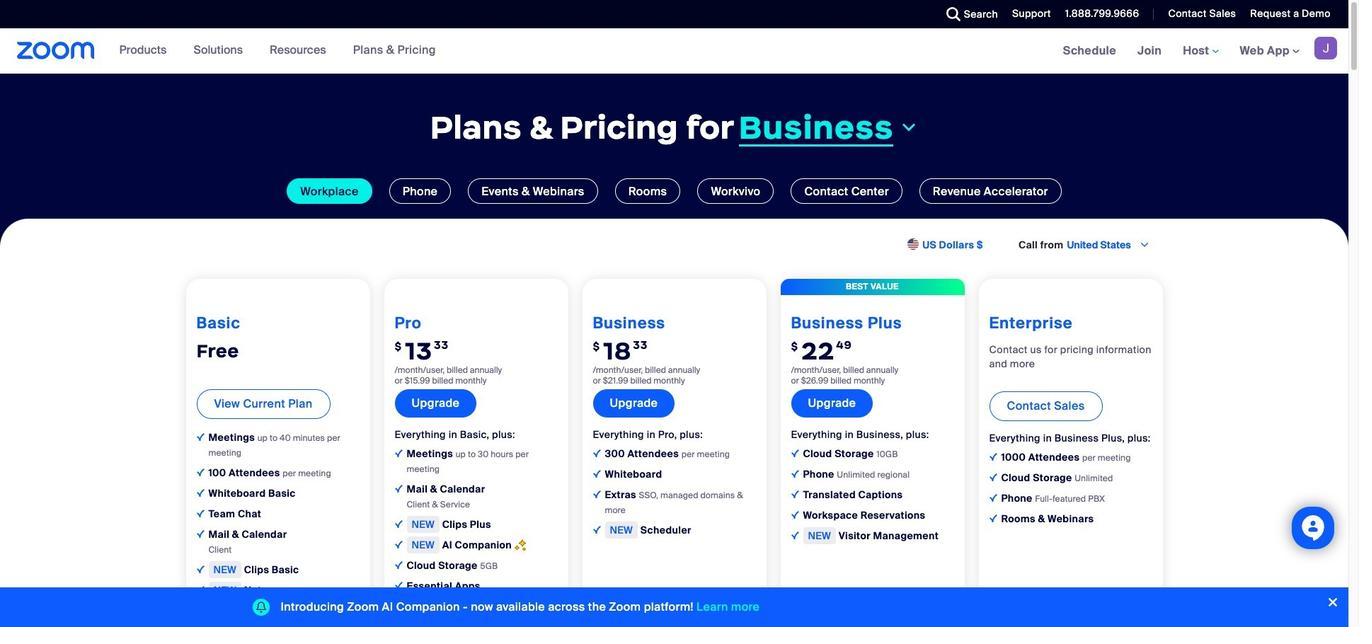 Task type: locate. For each thing, give the bounding box(es) containing it.
ok image
[[197, 433, 204, 441], [593, 450, 601, 457], [990, 474, 998, 481], [395, 485, 403, 493], [197, 489, 204, 497], [593, 491, 601, 498], [792, 491, 799, 498], [792, 511, 799, 519], [197, 530, 204, 538], [792, 532, 799, 539], [395, 541, 403, 549], [395, 561, 403, 569], [197, 566, 204, 574]]

ok image
[[395, 450, 403, 457], [792, 450, 799, 457], [990, 453, 998, 461], [197, 469, 204, 477], [593, 470, 601, 478], [792, 470, 799, 478], [990, 494, 998, 502], [197, 510, 204, 518], [990, 515, 998, 522], [395, 520, 403, 528], [593, 526, 601, 534], [395, 582, 403, 590], [197, 586, 204, 594]]

tabs of zoom services tab list
[[21, 178, 1328, 204]]

main content
[[0, 28, 1349, 628]]

banner
[[0, 28, 1349, 74]]

meetings navigation
[[1053, 28, 1349, 74]]

down image
[[900, 119, 919, 136]]



Task type: describe. For each thing, give the bounding box(es) containing it.
product information navigation
[[109, 28, 447, 74]]

show options image
[[1139, 240, 1151, 251]]

profile picture image
[[1315, 37, 1338, 59]]

zoom logo image
[[17, 42, 95, 59]]

Country/Region text field
[[1066, 238, 1139, 252]]



Task type: vqa. For each thing, say whether or not it's contained in the screenshot.
main content
yes



